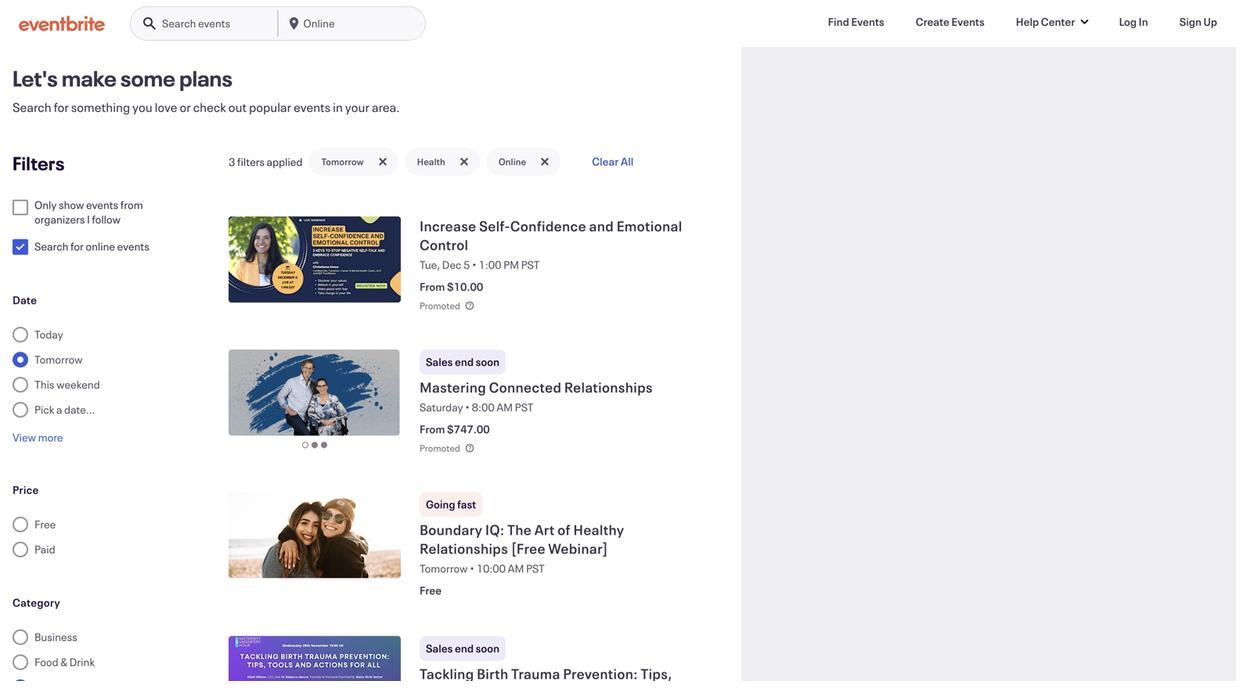 Task type: describe. For each thing, give the bounding box(es) containing it.
clear all
[[592, 154, 634, 169]]

2 end from the top
[[455, 642, 474, 656]]

out
[[229, 99, 247, 116]]

popular
[[249, 99, 292, 116]]

boundary iq: the art of healthy relationships [free webinar] link
[[420, 521, 705, 558]]

boundary iq: the art of healthy relationships [free webinar] tomorrow • 10:00 am pst free
[[420, 521, 625, 598]]

the
[[507, 521, 532, 539]]

$747.00
[[447, 422, 490, 437]]

control
[[420, 235, 469, 254]]

only show events from organizers i follow
[[34, 198, 143, 227]]

events up plans
[[198, 16, 230, 31]]

events inside let's make some plans search for something you love or check out popular events in your area.
[[294, 99, 331, 116]]

mastering
[[420, 378, 486, 397]]

pick a date...
[[34, 403, 95, 417]]

sign
[[1180, 14, 1202, 29]]

all
[[621, 154, 634, 169]]

create events
[[916, 14, 985, 29]]

$10.00
[[447, 280, 483, 294]]

0 horizontal spatial tomorrow
[[34, 352, 83, 367]]

this
[[34, 377, 54, 392]]

going
[[426, 497, 455, 512]]

2 sales from the top
[[426, 642, 453, 656]]

2 promoted from the top
[[420, 442, 460, 455]]

8:00
[[472, 400, 495, 415]]

eventbrite image
[[19, 16, 105, 31]]

tue,
[[420, 258, 440, 272]]

free inside the 'boundary iq: the art of healthy relationships [free webinar] tomorrow • 10:00 am pst free'
[[420, 584, 442, 598]]

1 soon from the top
[[476, 355, 500, 369]]

online
[[86, 239, 115, 254]]

you
[[132, 99, 152, 116]]

health
[[417, 155, 445, 168]]

let's
[[13, 63, 58, 92]]

log
[[1119, 14, 1137, 29]]

paid
[[34, 542, 55, 557]]

filters
[[13, 151, 65, 175]]

&
[[60, 655, 67, 670]]

events right online
[[117, 239, 149, 254]]

find events link
[[816, 6, 897, 38]]

more
[[38, 430, 63, 445]]

help
[[1016, 14, 1039, 29]]

5
[[464, 258, 470, 272]]

increase self-confidence and emotional control link
[[420, 217, 705, 254]]

create events link
[[903, 6, 998, 38]]

food
[[34, 655, 58, 670]]

filters
[[237, 154, 265, 169]]

1 end from the top
[[455, 355, 474, 369]]

search for search events
[[162, 16, 196, 31]]

1:00
[[479, 258, 502, 272]]

search inside let's make some plans search for something you love or check out popular events in your area.
[[13, 99, 51, 116]]

organizers
[[34, 212, 85, 227]]

2 sales end soon from the top
[[426, 642, 500, 656]]

make
[[62, 63, 117, 92]]

and
[[589, 217, 614, 235]]

webinar]
[[548, 539, 609, 558]]

center
[[1041, 14, 1076, 29]]

[free
[[511, 539, 546, 558]]

pst inside the mastering connected relationships saturday • 8:00 am pst from $747.00
[[515, 400, 534, 415]]

tomorrow inside the 'boundary iq: the art of healthy relationships [free webinar] tomorrow • 10:00 am pst free'
[[420, 562, 468, 576]]

connected
[[489, 378, 562, 397]]

3
[[229, 154, 235, 169]]

only
[[34, 198, 57, 212]]

relationships inside the mastering connected relationships saturday • 8:00 am pst from $747.00
[[564, 378, 653, 397]]

date
[[13, 293, 37, 307]]

going fast
[[426, 497, 476, 512]]

pick
[[34, 403, 54, 417]]

something
[[71, 99, 130, 116]]

sign up
[[1180, 14, 1218, 29]]

let's make some plans search for something you love or check out popular events in your area.
[[13, 63, 400, 116]]

today
[[34, 327, 63, 342]]

relationships inside the 'boundary iq: the art of healthy relationships [free webinar] tomorrow • 10:00 am pst free'
[[420, 539, 508, 558]]

find
[[828, 14, 850, 29]]

your
[[345, 99, 370, 116]]

view more button
[[13, 430, 63, 445]]

view
[[13, 430, 36, 445]]

sign up link
[[1167, 6, 1230, 38]]

dec
[[442, 258, 462, 272]]

area.
[[372, 99, 400, 116]]

emotional
[[617, 217, 683, 235]]

this weekend
[[34, 377, 100, 392]]

clear
[[592, 154, 619, 169]]

up
[[1204, 14, 1218, 29]]

tackling birth trauma prevention: tips, tools and  actions for all primary image image
[[229, 636, 401, 681]]

1 sales end soon from the top
[[426, 355, 500, 369]]



Task type: locate. For each thing, give the bounding box(es) containing it.
pm
[[504, 258, 519, 272]]

1 vertical spatial search
[[13, 99, 51, 116]]

1 horizontal spatial online
[[499, 155, 526, 168]]

1 vertical spatial •
[[465, 400, 470, 415]]

mastering connected relationships saturday • 8:00 am pst from $747.00
[[420, 378, 653, 437]]

clear all button
[[567, 144, 659, 179]]

0 vertical spatial tomorrow
[[321, 155, 364, 168]]

search up plans
[[162, 16, 196, 31]]

0 horizontal spatial relationships
[[420, 539, 508, 558]]

0 vertical spatial for
[[54, 99, 69, 116]]

0 vertical spatial sales end soon
[[426, 355, 500, 369]]

1 horizontal spatial free
[[420, 584, 442, 598]]

from inside increase self-confidence and emotional control tue, dec 5 •  1:00 pm  pst from $10.00
[[420, 280, 445, 294]]

1 horizontal spatial events
[[952, 14, 985, 29]]

1 vertical spatial pst
[[515, 400, 534, 415]]

search down let's
[[13, 99, 51, 116]]

create
[[916, 14, 950, 29]]

promoted down $747.00
[[420, 442, 460, 455]]

healthy
[[574, 521, 625, 539]]

1 vertical spatial am
[[508, 562, 524, 576]]

free up paid
[[34, 517, 56, 532]]

2 events from the left
[[952, 14, 985, 29]]

events
[[198, 16, 230, 31], [294, 99, 331, 116], [86, 198, 118, 212], [117, 239, 149, 254]]

saturday
[[420, 400, 463, 415]]

in
[[333, 99, 343, 116]]

events inside only show events from organizers i follow
[[86, 198, 118, 212]]

some
[[121, 63, 175, 92]]

view more
[[13, 430, 63, 445]]

events left in
[[294, 99, 331, 116]]

i
[[87, 212, 90, 227]]

pst inside increase self-confidence and emotional control tue, dec 5 •  1:00 pm  pst from $10.00
[[521, 258, 540, 272]]

events
[[852, 14, 885, 29], [952, 14, 985, 29]]

for inside let's make some plans search for something you love or check out popular events in your area.
[[54, 99, 69, 116]]

promoted down $10.00
[[420, 300, 460, 312]]

mastering connected relationships link
[[420, 378, 705, 397]]

1 vertical spatial online
[[499, 155, 526, 168]]

2 vertical spatial •
[[470, 562, 475, 576]]

view more element
[[13, 430, 63, 445]]

in
[[1139, 14, 1149, 29]]

0 horizontal spatial free
[[34, 517, 56, 532]]

1 vertical spatial free
[[420, 584, 442, 598]]

1 events from the left
[[852, 14, 885, 29]]

am right 8:00
[[497, 400, 513, 415]]

1 horizontal spatial relationships
[[564, 378, 653, 397]]

pst right "pm" in the left of the page
[[521, 258, 540, 272]]

drink
[[69, 655, 95, 670]]

weekend
[[56, 377, 100, 392]]

confidence
[[510, 217, 587, 235]]

log in
[[1119, 14, 1149, 29]]

2 vertical spatial tomorrow
[[420, 562, 468, 576]]

1 vertical spatial from
[[420, 422, 445, 437]]

price
[[13, 483, 39, 497]]

0 horizontal spatial online
[[303, 16, 335, 31]]

search for search for online events
[[34, 239, 68, 254]]

log in link
[[1107, 6, 1161, 38]]

online
[[303, 16, 335, 31], [499, 155, 526, 168]]

0 vertical spatial online
[[303, 16, 335, 31]]

pst down connected
[[515, 400, 534, 415]]

a
[[56, 403, 62, 417]]

• left '10:00' on the bottom of the page
[[470, 562, 475, 576]]

0 vertical spatial promoted
[[420, 300, 460, 312]]

0 vertical spatial from
[[420, 280, 445, 294]]

events left from
[[86, 198, 118, 212]]

show
[[59, 198, 84, 212]]

0 horizontal spatial events
[[852, 14, 885, 29]]

0 vertical spatial soon
[[476, 355, 500, 369]]

1 vertical spatial soon
[[476, 642, 500, 656]]

mastering connected relationships-0 primary image image
[[226, 350, 399, 436]]

love
[[155, 99, 177, 116]]

free
[[34, 517, 56, 532], [420, 584, 442, 598]]

0 vertical spatial free
[[34, 517, 56, 532]]

plans
[[179, 63, 233, 92]]

date...
[[64, 403, 95, 417]]

2 horizontal spatial tomorrow
[[420, 562, 468, 576]]

1 sales from the top
[[426, 355, 453, 369]]

events right find
[[852, 14, 885, 29]]

tomorrow down boundary
[[420, 562, 468, 576]]

1 vertical spatial relationships
[[420, 539, 508, 558]]

search for online events
[[34, 239, 149, 254]]

0 vertical spatial am
[[497, 400, 513, 415]]

0 horizontal spatial for
[[54, 99, 69, 116]]

pst inside the 'boundary iq: the art of healthy relationships [free webinar] tomorrow • 10:00 am pst free'
[[526, 562, 545, 576]]

art
[[535, 521, 555, 539]]

• left 8:00
[[465, 400, 470, 415]]

0 vertical spatial search
[[162, 16, 196, 31]]

self-
[[479, 217, 510, 235]]

business
[[34, 630, 77, 645]]

0 vertical spatial end
[[455, 355, 474, 369]]

2 from from the top
[[420, 422, 445, 437]]

events for find events
[[852, 14, 885, 29]]

for down let's
[[54, 99, 69, 116]]

find events
[[828, 14, 885, 29]]

follow
[[92, 212, 121, 227]]

am
[[497, 400, 513, 415], [508, 562, 524, 576]]

• inside the mastering connected relationships saturday • 8:00 am pst from $747.00
[[465, 400, 470, 415]]

from inside the mastering connected relationships saturday • 8:00 am pst from $747.00
[[420, 422, 445, 437]]

food & drink
[[34, 655, 95, 670]]

1 vertical spatial tomorrow
[[34, 352, 83, 367]]

help center
[[1016, 14, 1076, 29]]

free down boundary
[[420, 584, 442, 598]]

increase self-confidence and emotional control tue, dec 5 •  1:00 pm  pst from $10.00
[[420, 217, 683, 294]]

2 vertical spatial search
[[34, 239, 68, 254]]

10:00
[[477, 562, 506, 576]]

1 from from the top
[[420, 280, 445, 294]]

2 vertical spatial pst
[[526, 562, 545, 576]]

1 vertical spatial end
[[455, 642, 474, 656]]

1 horizontal spatial tomorrow
[[321, 155, 364, 168]]

events right the create
[[952, 14, 985, 29]]

am inside the mastering connected relationships saturday • 8:00 am pst from $747.00
[[497, 400, 513, 415]]

increase self-confidence and emotional control primary image image
[[229, 217, 401, 303]]

1 promoted from the top
[[420, 300, 460, 312]]

or
[[180, 99, 191, 116]]

from
[[120, 198, 143, 212]]

from down saturday
[[420, 422, 445, 437]]

1 vertical spatial sales end soon
[[426, 642, 500, 656]]

tomorrow
[[321, 155, 364, 168], [34, 352, 83, 367], [420, 562, 468, 576]]

• right 5
[[472, 258, 477, 272]]

1 horizontal spatial for
[[70, 239, 84, 254]]

check
[[193, 99, 226, 116]]

iq:
[[485, 521, 505, 539]]

tomorrow up this weekend
[[34, 352, 83, 367]]

am down [free
[[508, 562, 524, 576]]

1 vertical spatial promoted
[[420, 442, 460, 455]]

events for create events
[[952, 14, 985, 29]]

search down 'organizers'
[[34, 239, 68, 254]]

• inside increase self-confidence and emotional control tue, dec 5 •  1:00 pm  pst from $10.00
[[472, 258, 477, 272]]

sales
[[426, 355, 453, 369], [426, 642, 453, 656]]

from down tue,
[[420, 280, 445, 294]]

increase
[[420, 217, 477, 235]]

promoted
[[420, 300, 460, 312], [420, 442, 460, 455]]

3 filters applied
[[229, 154, 303, 169]]

category
[[13, 596, 60, 610]]

sales end soon
[[426, 355, 500, 369], [426, 642, 500, 656]]

tomorrow down in
[[321, 155, 364, 168]]

of
[[558, 521, 571, 539]]

applied
[[267, 154, 303, 169]]

0 vertical spatial sales
[[426, 355, 453, 369]]

fast
[[457, 497, 476, 512]]

boundary
[[420, 521, 483, 539]]

1 vertical spatial for
[[70, 239, 84, 254]]

• inside the 'boundary iq: the art of healthy relationships [free webinar] tomorrow • 10:00 am pst free'
[[470, 562, 475, 576]]

boundary iq: the art of healthy relationships [free webinar] primary image image
[[229, 492, 401, 579]]

2 soon from the top
[[476, 642, 500, 656]]

for left online
[[70, 239, 84, 254]]

1 vertical spatial sales
[[426, 642, 453, 656]]

search events
[[162, 16, 230, 31]]

pst down [free
[[526, 562, 545, 576]]

•
[[472, 258, 477, 272], [465, 400, 470, 415], [470, 562, 475, 576]]

0 vertical spatial pst
[[521, 258, 540, 272]]

am inside the 'boundary iq: the art of healthy relationships [free webinar] tomorrow • 10:00 am pst free'
[[508, 562, 524, 576]]

0 vertical spatial relationships
[[564, 378, 653, 397]]

0 vertical spatial •
[[472, 258, 477, 272]]



Task type: vqa. For each thing, say whether or not it's contained in the screenshot.
For inside Let's make some plans Search for something you love or check out popular events in your area.
yes



